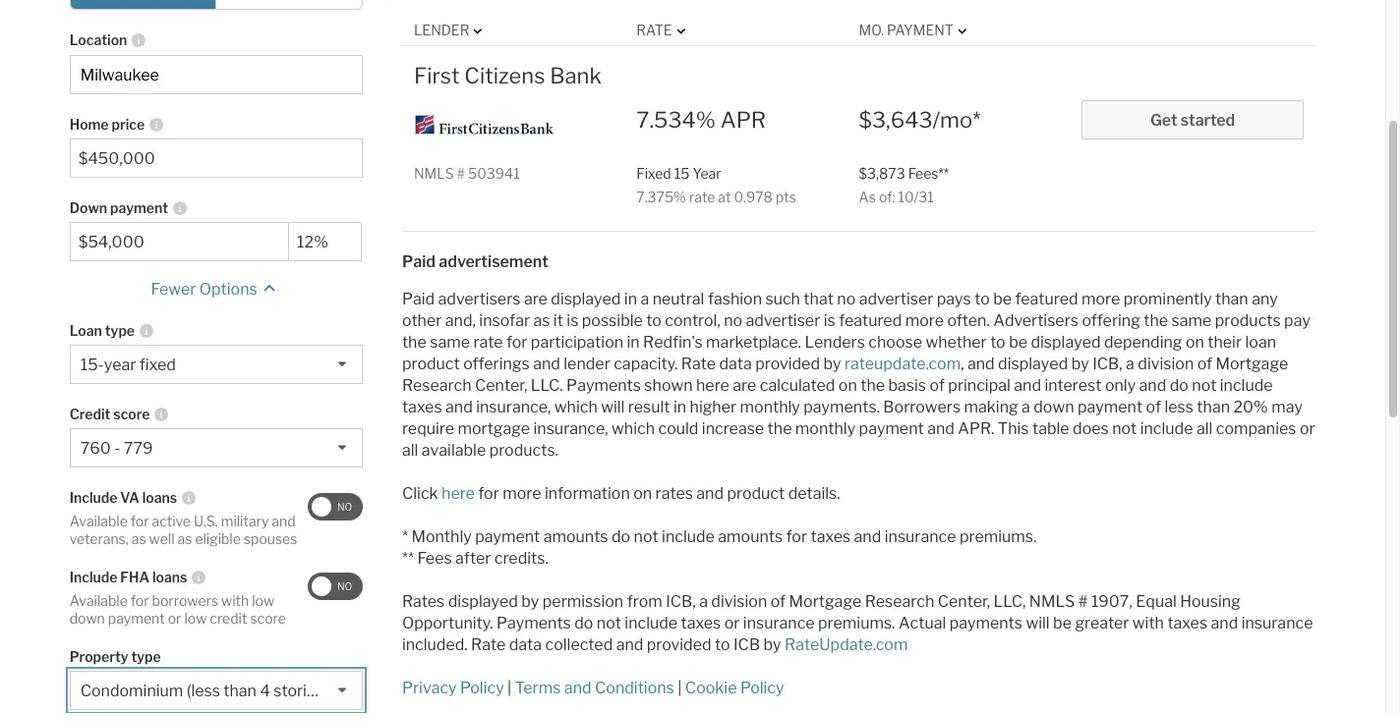 Task type: locate. For each thing, give the bounding box(es) containing it.
taxes inside * monthly payment amounts do not include amounts for taxes and insurance premiums. ** fees after credits.
[[811, 528, 851, 547]]

it
[[553, 312, 563, 331]]

provided inside paid advertisers are displayed in a neutral fashion such that no advertiser pays to be featured more prominently than any other and, insofar as it is possible to control, no advertiser is featured more often. advertisers offering the same products pay the same rate for participation in redfin's marketplace. lenders choose whether to be displayed depending on their loan product offerings and lender capacity. rate data provided by
[[755, 355, 820, 374]]

premiums. inside "rates displayed by permission from icb, a division of mortgage research center, llc, nmls # 1907, equal housing opportunity. payments do not include taxes or insurance premiums. actual payments will be greater with taxes and insurance included. rate data collected and provided to icb by"
[[818, 615, 895, 633]]

as down active
[[177, 531, 192, 547]]

are inside paid advertisers are displayed in a neutral fashion such that no advertiser pays to be featured more prominently than any other and, insofar as it is possible to control, no advertiser is featured more often. advertisers offering the same products pay the same rate for participation in redfin's marketplace. lenders choose whether to be displayed depending on their loan product offerings and lender capacity. rate data provided by
[[524, 290, 548, 309]]

condominium
[[80, 683, 183, 701]]

research
[[402, 377, 471, 395], [865, 593, 934, 612]]

1 vertical spatial mortgage
[[789, 593, 861, 612]]

for down va
[[131, 513, 149, 530]]

provided
[[755, 355, 820, 374], [647, 636, 711, 655]]

are
[[524, 290, 548, 309], [733, 377, 756, 395]]

started
[[1181, 111, 1235, 130]]

as
[[533, 312, 550, 331], [131, 531, 146, 547], [177, 531, 192, 547]]

same
[[1171, 312, 1212, 331], [430, 334, 470, 352]]

featured
[[1015, 290, 1078, 309], [839, 312, 902, 331]]

0 vertical spatial more
[[1082, 290, 1120, 309]]

lender
[[414, 22, 469, 39]]

and inside * monthly payment amounts do not include amounts for taxes and insurance premiums. ** fees after credits.
[[854, 528, 881, 547]]

taxes down details.
[[811, 528, 851, 547]]

lender
[[564, 355, 610, 374]]

same down prominently
[[1171, 312, 1212, 331]]

on left their
[[1186, 334, 1204, 352]]

1 horizontal spatial here
[[696, 377, 729, 395]]

with down equal
[[1133, 615, 1164, 633]]

available inside available for borrowers with low down payment or low credit score
[[70, 593, 128, 610]]

do inside * monthly payment amounts do not include amounts for taxes and insurance premiums. ** fees after credits.
[[612, 528, 630, 547]]

1 horizontal spatial featured
[[1015, 290, 1078, 309]]

1 horizontal spatial as
[[177, 531, 192, 547]]

monthly down payments. on the bottom right of page
[[795, 420, 856, 439]]

or up icb
[[724, 615, 740, 633]]

0 horizontal spatial #
[[457, 165, 465, 182]]

0 vertical spatial advertiser
[[859, 290, 933, 309]]

0 horizontal spatial rate
[[473, 334, 503, 352]]

0 vertical spatial do
[[1170, 377, 1189, 395]]

0 horizontal spatial %
[[674, 189, 686, 205]]

1 vertical spatial data
[[509, 636, 542, 655]]

and up "rates displayed by permission from icb, a division of mortgage research center, llc, nmls # 1907, equal housing opportunity. payments do not include taxes or insurance premiums. actual payments will be greater with taxes and insurance included. rate data collected and provided to icb by"
[[854, 528, 881, 547]]

than up 'products'
[[1215, 290, 1248, 309]]

same down and,
[[430, 334, 470, 352]]

rate down opportunity.
[[471, 636, 506, 655]]

click
[[402, 485, 438, 504]]

include up 20%
[[1220, 377, 1273, 395]]

of inside "rates displayed by permission from icb, a division of mortgage research center, llc, nmls # 1907, equal housing opportunity. payments do not include taxes or insurance premiums. actual payments will be greater with taxes and insurance included. rate data collected and provided to icb by"
[[771, 593, 786, 612]]

payment down borrowers at the right bottom of page
[[859, 420, 924, 439]]

not inside * monthly payment amounts do not include amounts for taxes and insurance premiums. ** fees after credits.
[[634, 528, 658, 547]]

location
[[70, 32, 127, 48]]

0 horizontal spatial as
[[131, 531, 146, 547]]

760 - 779
[[80, 440, 153, 458]]

# inside "rates displayed by permission from icb, a division of mortgage research center, llc, nmls # 1907, equal housing opportunity. payments do not include taxes or insurance premiums. actual payments will be greater with taxes and insurance included. rate data collected and provided to icb by"
[[1078, 593, 1088, 612]]

possible
[[582, 312, 643, 331]]

and up making
[[1014, 377, 1041, 395]]

provided up calculated
[[755, 355, 820, 374]]

1 vertical spatial division
[[711, 593, 767, 612]]

be
[[993, 290, 1012, 309], [1009, 334, 1027, 352], [1053, 615, 1072, 633]]

for
[[506, 334, 527, 352], [478, 485, 499, 504], [131, 513, 149, 530], [786, 528, 807, 547], [131, 593, 149, 610]]

1 vertical spatial are
[[733, 377, 756, 395]]

include down rates
[[662, 528, 715, 547]]

payments.
[[804, 398, 880, 417]]

condominium (less than 4 stories)
[[80, 683, 328, 701]]

will down llc,
[[1026, 615, 1050, 633]]

available down include fha loans
[[70, 593, 128, 610]]

than right less
[[1197, 398, 1230, 417]]

insurance inside * monthly payment amounts do not include amounts for taxes and insurance premiums. ** fees after credits.
[[885, 528, 956, 547]]

rate inside button
[[636, 22, 672, 39]]

0 vertical spatial payments
[[566, 377, 641, 395]]

by inside , and displayed by icb, a division of mortgage research center, llc. payments shown here are calculated on the basis of principal and interest only and do not include taxes and insurance, which will result in higher monthly payments. borrowers making a down payment of less than 20% may require mortgage insurance, which could increase the monthly payment and apr. this table does not include all companies or all available products.
[[1071, 355, 1089, 374]]

participation
[[531, 334, 623, 352]]

be left "greater"
[[1053, 615, 1072, 633]]

of:
[[879, 189, 895, 205]]

0 vertical spatial no
[[837, 290, 856, 309]]

,
[[961, 355, 964, 374]]

or down may at the right of the page
[[1300, 420, 1315, 439]]

0 horizontal spatial score
[[113, 406, 150, 423]]

first
[[414, 62, 460, 88]]

mortgage
[[458, 420, 530, 439]]

a up this
[[1022, 398, 1030, 417]]

well
[[149, 531, 175, 547]]

to up often.
[[975, 290, 990, 309]]

taxes up 'require'
[[402, 398, 442, 417]]

and up llc.
[[533, 355, 560, 374]]

advertiser down "such"
[[746, 312, 820, 331]]

taxes up cookie
[[681, 615, 721, 633]]

2 horizontal spatial rate
[[681, 355, 716, 374]]

**
[[402, 550, 414, 569]]

% inside fixed 15 year 7.375 % rate at 0.978 pts
[[674, 189, 686, 205]]

as left 'well'
[[131, 531, 146, 547]]

in
[[624, 290, 637, 309], [627, 334, 640, 352], [673, 398, 686, 417]]

loans up active
[[142, 490, 177, 507]]

1 horizontal spatial icb,
[[1092, 355, 1123, 374]]

fixed
[[139, 356, 176, 375]]

a
[[641, 290, 649, 309], [1126, 355, 1135, 374], [1022, 398, 1030, 417], [699, 593, 708, 612]]

0 horizontal spatial research
[[402, 377, 471, 395]]

or inside available for borrowers with low down payment or low credit score
[[168, 610, 181, 627]]

in inside , and displayed by icb, a division of mortgage research center, llc. payments shown here are calculated on the basis of principal and interest only and do not include taxes and insurance, which will result in higher monthly payments. borrowers making a down payment of less than 20% may require mortgage insurance, which could increase the monthly payment and apr. this table does not include all companies or all available products.
[[673, 398, 686, 417]]

center, inside , and displayed by icb, a division of mortgage research center, llc. payments shown here are calculated on the basis of principal and interest only and do not include taxes and insurance, which will result in higher monthly payments. borrowers making a down payment of less than 20% may require mortgage insurance, which could increase the monthly payment and apr. this table does not include all companies or all available products.
[[475, 377, 527, 395]]

include inside "rates displayed by permission from icb, a division of mortgage research center, llc, nmls # 1907, equal housing opportunity. payments do not include taxes or insurance premiums. actual payments will be greater with taxes and insurance included. rate data collected and provided to icb by"
[[625, 615, 678, 633]]

0 horizontal spatial which
[[554, 398, 598, 417]]

with up credit
[[221, 593, 249, 610]]

terms and conditions link
[[515, 680, 674, 698]]

by down the lenders at the top of page
[[823, 355, 841, 374]]

Home price text field
[[78, 150, 354, 168]]

0 vertical spatial are
[[524, 290, 548, 309]]

1 horizontal spatial no
[[837, 290, 856, 309]]

icb
[[733, 636, 760, 655]]

for right here link
[[478, 485, 499, 504]]

0 vertical spatial down
[[1034, 398, 1074, 417]]

at
[[718, 189, 731, 205]]

or inside , and displayed by icb, a division of mortgage research center, llc. payments shown here are calculated on the basis of principal and interest only and do not include taxes and insurance, which will result in higher monthly payments. borrowers making a down payment of less than 20% may require mortgage insurance, which could increase the monthly payment and apr. this table does not include all companies or all available products.
[[1300, 420, 1315, 439]]

$3,873 fees** as of: 10/31
[[859, 165, 949, 205]]

*
[[402, 528, 408, 547]]

not right does
[[1112, 420, 1137, 439]]

mortgage up rateupdate.com link
[[789, 593, 861, 612]]

include down less
[[1140, 420, 1193, 439]]

0 vertical spatial score
[[113, 406, 150, 423]]

0 vertical spatial product
[[402, 355, 460, 374]]

0 horizontal spatial |
[[507, 680, 512, 698]]

no right that
[[837, 290, 856, 309]]

% left 'apr'
[[696, 107, 716, 132]]

prominently
[[1124, 290, 1212, 309]]

include for include va loans
[[70, 490, 117, 507]]

down inside , and displayed by icb, a division of mortgage research center, llc. payments shown here are calculated on the basis of principal and interest only and do not include taxes and insurance, which will result in higher monthly payments. borrowers making a down payment of less than 20% may require mortgage insurance, which could increase the monthly payment and apr. this table does not include all companies or all available products.
[[1034, 398, 1074, 417]]

available for veterans,
[[70, 513, 128, 530]]

rate up the 7.534
[[636, 22, 672, 39]]

policy right the privacy
[[460, 680, 504, 698]]

do down "click here for more information on rates and product details."
[[612, 528, 630, 547]]

1 vertical spatial loans
[[152, 570, 187, 586]]

1 horizontal spatial score
[[250, 610, 286, 627]]

by up "interest"
[[1071, 355, 1089, 374]]

7.534 % apr
[[636, 107, 766, 132]]

the down other
[[402, 334, 426, 352]]

provided up cookie
[[647, 636, 711, 655]]

1 horizontal spatial %
[[696, 107, 716, 132]]

type for 15-
[[105, 323, 135, 339]]

research up actual
[[865, 593, 934, 612]]

1 horizontal spatial on
[[838, 377, 857, 395]]

1 vertical spatial include
[[70, 570, 117, 586]]

0 horizontal spatial division
[[711, 593, 767, 612]]

no
[[837, 290, 856, 309], [724, 312, 742, 331]]

mortgage
[[1216, 355, 1288, 374], [789, 593, 861, 612]]

stories)
[[274, 683, 328, 701]]

paid inside paid advertisers are displayed in a neutral fashion such that no advertiser pays to be featured more prominently than any other and, insofar as it is possible to control, no advertiser is featured more often. advertisers offering the same products pay the same rate for participation in redfin's marketplace. lenders choose whether to be displayed depending on their loan product offerings and lender capacity. rate data provided by
[[402, 290, 435, 309]]

2 is from the left
[[824, 312, 835, 331]]

payments up collected
[[497, 615, 571, 633]]

be down the advertisers
[[1009, 334, 1027, 352]]

1 horizontal spatial |
[[678, 680, 682, 698]]

Refinance radio
[[215, 0, 362, 10]]

0 vertical spatial available
[[70, 513, 128, 530]]

down up table
[[1034, 398, 1074, 417]]

monthly down calculated
[[740, 398, 800, 417]]

2 include from the top
[[70, 570, 117, 586]]

0 vertical spatial data
[[719, 355, 752, 374]]

privacy policy link
[[402, 680, 504, 698]]

score right credit
[[250, 610, 286, 627]]

than left the 4
[[223, 683, 257, 701]]

rate inside fixed 15 year 7.375 % rate at 0.978 pts
[[689, 189, 715, 205]]

product down other
[[402, 355, 460, 374]]

terms
[[515, 680, 561, 698]]

0 horizontal spatial all
[[402, 442, 418, 460]]

more down the products.
[[503, 485, 541, 504]]

0 vertical spatial rate
[[636, 22, 672, 39]]

do inside , and displayed by icb, a division of mortgage research center, llc. payments shown here are calculated on the basis of principal and interest only and do not include taxes and insurance, which will result in higher monthly payments. borrowers making a down payment of less than 20% may require mortgage insurance, which could increase the monthly payment and apr. this table does not include all companies or all available products.
[[1170, 377, 1189, 395]]

0 vertical spatial type
[[105, 323, 135, 339]]

0 vertical spatial paid
[[402, 253, 436, 272]]

on inside paid advertisers are displayed in a neutral fashion such that no advertiser pays to be featured more prominently than any other and, insofar as it is possible to control, no advertiser is featured more often. advertisers offering the same products pay the same rate for participation in redfin's marketplace. lenders choose whether to be displayed depending on their loan product offerings and lender capacity. rate data provided by
[[1186, 334, 1204, 352]]

1 horizontal spatial advertiser
[[859, 290, 933, 309]]

of
[[1197, 355, 1212, 374], [930, 377, 945, 395], [1146, 398, 1161, 417], [771, 593, 786, 612]]

15
[[674, 165, 690, 182]]

with inside available for borrowers with low down payment or low credit score
[[221, 593, 249, 610]]

available inside available for active u.s. military and veterans, as well as eligible spouses
[[70, 513, 128, 530]]

advertiser up choose
[[859, 290, 933, 309]]

1 vertical spatial with
[[1133, 615, 1164, 633]]

displayed
[[551, 290, 621, 309], [1031, 334, 1101, 352], [998, 355, 1068, 374], [448, 593, 518, 612]]

redfin's
[[643, 334, 703, 352]]

icb, inside , and displayed by icb, a division of mortgage research center, llc. payments shown here are calculated on the basis of principal and interest only and do not include taxes and insurance, which will result in higher monthly payments. borrowers making a down payment of less than 20% may require mortgage insurance, which could increase the monthly payment and apr. this table does not include all companies or all available products.
[[1092, 355, 1123, 374]]

0 horizontal spatial will
[[601, 398, 625, 417]]

1 amounts from the left
[[543, 528, 608, 547]]

0 vertical spatial than
[[1215, 290, 1248, 309]]

0 vertical spatial division
[[1138, 355, 1194, 374]]

than inside , and displayed by icb, a division of mortgage research center, llc. payments shown here are calculated on the basis of principal and interest only and do not include taxes and insurance, which will result in higher monthly payments. borrowers making a down payment of less than 20% may require mortgage insurance, which could increase the monthly payment and apr. this table does not include all companies or all available products.
[[1197, 398, 1230, 417]]

0 horizontal spatial down
[[70, 610, 105, 627]]

2 | from the left
[[678, 680, 682, 698]]

4
[[260, 683, 270, 701]]

0 vertical spatial will
[[601, 398, 625, 417]]

on left rates
[[633, 485, 652, 504]]

citizens
[[464, 62, 545, 88]]

year
[[693, 165, 721, 182]]

include for include fha loans
[[70, 570, 117, 586]]

1 vertical spatial premiums.
[[818, 615, 895, 633]]

1 horizontal spatial same
[[1171, 312, 1212, 331]]

1 | from the left
[[507, 680, 512, 698]]

do up less
[[1170, 377, 1189, 395]]

property type element
[[70, 637, 353, 672]]

1 vertical spatial here
[[441, 485, 475, 504]]

0 vertical spatial include
[[70, 490, 117, 507]]

cookie policy link
[[685, 680, 784, 698]]

1 vertical spatial monthly
[[795, 420, 856, 439]]

0 horizontal spatial rate
[[471, 636, 506, 655]]

taxes
[[402, 398, 442, 417], [811, 528, 851, 547], [681, 615, 721, 633], [1167, 615, 1207, 633]]

0 vertical spatial mortgage
[[1216, 355, 1288, 374]]

1 horizontal spatial center,
[[938, 593, 990, 612]]

0 vertical spatial here
[[696, 377, 729, 395]]

a down * monthly payment amounts do not include amounts for taxes and insurance premiums. ** fees after credits.
[[699, 593, 708, 612]]

0 vertical spatial with
[[221, 593, 249, 610]]

1 horizontal spatial or
[[724, 615, 740, 633]]

and
[[533, 355, 560, 374], [967, 355, 995, 374], [1014, 377, 1041, 395], [1139, 377, 1166, 395], [445, 398, 473, 417], [927, 420, 955, 439], [696, 485, 724, 504], [272, 513, 296, 530], [854, 528, 881, 547], [1211, 615, 1238, 633], [616, 636, 643, 655], [564, 680, 591, 698]]

in up could on the left of page
[[673, 398, 686, 417]]

type right "loan"
[[105, 323, 135, 339]]

credits.
[[494, 550, 548, 569]]

-
[[114, 440, 120, 458]]

0 horizontal spatial more
[[503, 485, 541, 504]]

#
[[457, 165, 465, 182], [1078, 593, 1088, 612]]

2 vertical spatial do
[[574, 615, 593, 633]]

type up condominium
[[131, 649, 161, 666]]

a left neutral
[[641, 290, 649, 309]]

in up capacity.
[[627, 334, 640, 352]]

be up the advertisers
[[993, 290, 1012, 309]]

rateupdate.com link
[[785, 636, 908, 655]]

, and displayed by icb, a division of mortgage research center, llc. payments shown here are calculated on the basis of principal and interest only and do not include taxes and insurance, which will result in higher monthly payments. borrowers making a down payment of less than 20% may require mortgage insurance, which could increase the monthly payment and apr. this table does not include all companies or all available products.
[[402, 355, 1315, 460]]

in up possible
[[624, 290, 637, 309]]

product inside paid advertisers are displayed in a neutral fashion such that no advertiser pays to be featured more prominently than any other and, insofar as it is possible to control, no advertiser is featured more often. advertisers offering the same products pay the same rate for participation in redfin's marketplace. lenders choose whether to be displayed depending on their loan product offerings and lender capacity. rate data provided by
[[402, 355, 460, 374]]

1 vertical spatial advertiser
[[746, 312, 820, 331]]

rate
[[636, 22, 672, 39], [681, 355, 716, 374], [471, 636, 506, 655]]

are up insofar
[[524, 290, 548, 309]]

not
[[1192, 377, 1217, 395], [1112, 420, 1137, 439], [634, 528, 658, 547], [597, 615, 621, 633]]

1 horizontal spatial #
[[1078, 593, 1088, 612]]

2 paid from the top
[[402, 290, 435, 309]]

1 vertical spatial score
[[250, 610, 286, 627]]

no down fashion
[[724, 312, 742, 331]]

offering
[[1082, 312, 1140, 331]]

first citizens bank
[[414, 62, 602, 88]]

include
[[70, 490, 117, 507], [70, 570, 117, 586]]

2 horizontal spatial on
[[1186, 334, 1204, 352]]

0 horizontal spatial amounts
[[543, 528, 608, 547]]

1 horizontal spatial division
[[1138, 355, 1194, 374]]

0 horizontal spatial do
[[574, 615, 593, 633]]

0 horizontal spatial center,
[[475, 377, 527, 395]]

include down from
[[625, 615, 678, 633]]

1 vertical spatial type
[[131, 649, 161, 666]]

mortgage down loan
[[1216, 355, 1288, 374]]

1 horizontal spatial are
[[733, 377, 756, 395]]

do inside "rates displayed by permission from icb, a division of mortgage research center, llc, nmls # 1907, equal housing opportunity. payments do not include taxes or insurance premiums. actual payments will be greater with taxes and insurance included. rate data collected and provided to icb by"
[[574, 615, 593, 633]]

for inside paid advertisers are displayed in a neutral fashion such that no advertiser pays to be featured more prominently than any other and, insofar as it is possible to control, no advertiser is featured more often. advertisers offering the same products pay the same rate for participation in redfin's marketplace. lenders choose whether to be displayed depending on their loan product offerings and lender capacity. rate data provided by
[[506, 334, 527, 352]]

llc.
[[531, 377, 563, 395]]

on up payments. on the bottom right of page
[[838, 377, 857, 395]]

va
[[120, 490, 139, 507]]

require
[[402, 420, 454, 439]]

division
[[1138, 355, 1194, 374], [711, 593, 767, 612]]

premiums. up rateupdate.com in the right bottom of the page
[[818, 615, 895, 633]]

by inside paid advertisers are displayed in a neutral fashion such that no advertiser pays to be featured more prominently than any other and, insofar as it is possible to control, no advertiser is featured more often. advertisers offering the same products pay the same rate for participation in redfin's marketplace. lenders choose whether to be displayed depending on their loan product offerings and lender capacity. rate data provided by
[[823, 355, 841, 374]]

# left the 1907,
[[1078, 593, 1088, 612]]

a inside paid advertisers are displayed in a neutral fashion such that no advertiser pays to be featured more prominently than any other and, insofar as it is possible to control, no advertiser is featured more often. advertisers offering the same products pay the same rate for participation in redfin's marketplace. lenders choose whether to be displayed depending on their loan product offerings and lender capacity. rate data provided by
[[641, 290, 649, 309]]

2 horizontal spatial as
[[533, 312, 550, 331]]

data inside "rates displayed by permission from icb, a division of mortgage research center, llc, nmls # 1907, equal housing opportunity. payments do not include taxes or insurance premiums. actual payments will be greater with taxes and insurance included. rate data collected and provided to icb by"
[[509, 636, 542, 655]]

low down 'borrowers'
[[184, 610, 207, 627]]

7.534
[[636, 107, 696, 132]]

down payment element
[[288, 188, 352, 222]]

with inside "rates displayed by permission from icb, a division of mortgage research center, llc, nmls # 1907, equal housing opportunity. payments do not include taxes or insurance premiums. actual payments will be greater with taxes and insurance included. rate data collected and provided to icb by"
[[1133, 615, 1164, 633]]

include fha loans
[[70, 570, 187, 586]]

low down spouses
[[252, 593, 274, 610]]

503941
[[468, 165, 520, 182]]

fha
[[120, 570, 150, 586]]

paid for paid advertisement
[[402, 253, 436, 272]]

0 horizontal spatial product
[[402, 355, 460, 374]]

higher
[[690, 398, 737, 417]]

0 horizontal spatial here
[[441, 485, 475, 504]]

all down 'require'
[[402, 442, 418, 460]]

1 vertical spatial paid
[[402, 290, 435, 309]]

loans for include va loans
[[142, 490, 177, 507]]

insurance, up the mortgage
[[476, 398, 551, 417]]

is
[[567, 312, 578, 331], [824, 312, 835, 331]]

this
[[998, 420, 1029, 439]]

1 paid from the top
[[402, 253, 436, 272]]

pay
[[1284, 312, 1311, 331]]

for down details.
[[786, 528, 807, 547]]

icb, right from
[[666, 593, 696, 612]]

1 available from the top
[[70, 513, 128, 530]]

|
[[507, 680, 512, 698], [678, 680, 682, 698]]

1 vertical spatial down
[[70, 610, 105, 627]]

or inside "rates displayed by permission from icb, a division of mortgage research center, llc, nmls # 1907, equal housing opportunity. payments do not include taxes or insurance premiums. actual payments will be greater with taxes and insurance included. rate data collected and provided to icb by"
[[724, 615, 740, 633]]

featured up choose
[[839, 312, 902, 331]]

rate button
[[636, 21, 690, 40]]

research up 'require'
[[402, 377, 471, 395]]

1 horizontal spatial premiums.
[[960, 528, 1037, 547]]

option group
[[70, 0, 362, 10]]

0 horizontal spatial policy
[[460, 680, 504, 698]]

1 include from the top
[[70, 490, 117, 507]]

2 available from the top
[[70, 593, 128, 610]]

1 horizontal spatial data
[[719, 355, 752, 374]]

property type
[[70, 649, 161, 666]]

1 horizontal spatial do
[[612, 528, 630, 547]]

0 horizontal spatial is
[[567, 312, 578, 331]]

0 vertical spatial nmls
[[414, 165, 454, 182]]

0 vertical spatial rate
[[689, 189, 715, 205]]

division up icb
[[711, 593, 767, 612]]

often.
[[947, 312, 990, 331]]

with
[[221, 593, 249, 610], [1133, 615, 1164, 633]]

1 vertical spatial featured
[[839, 312, 902, 331]]

score up 779
[[113, 406, 150, 423]]

1 is from the left
[[567, 312, 578, 331]]

for inside available for active u.s. military and veterans, as well as eligible spouses
[[131, 513, 149, 530]]

which down llc.
[[554, 398, 598, 417]]

offerings
[[463, 355, 530, 374]]

type
[[105, 323, 135, 339], [131, 649, 161, 666]]

payments
[[566, 377, 641, 395], [497, 615, 571, 633]]

will inside , and displayed by icb, a division of mortgage research center, llc. payments shown here are calculated on the basis of principal and interest only and do not include taxes and insurance, which will result in higher monthly payments. borrowers making a down payment of less than 20% may require mortgage insurance, which could increase the monthly payment and apr. this table does not include all companies or all available products.
[[601, 398, 625, 417]]

for inside available for borrowers with low down payment or low credit score
[[131, 593, 149, 610]]

depending
[[1104, 334, 1182, 352]]

# left 503941
[[457, 165, 465, 182]]

nmls left 503941
[[414, 165, 454, 182]]

will left "result" in the bottom of the page
[[601, 398, 625, 417]]

and up "conditions"
[[616, 636, 643, 655]]

Purchase radio
[[70, 0, 216, 10]]

0 horizontal spatial on
[[633, 485, 652, 504]]

2 amounts from the left
[[718, 528, 783, 547]]

and right terms
[[564, 680, 591, 698]]

loans up 'borrowers'
[[152, 570, 187, 586]]

rate left at
[[689, 189, 715, 205]]

basis
[[888, 377, 926, 395]]

and inside paid advertisers are displayed in a neutral fashion such that no advertiser pays to be featured more prominently than any other and, insofar as it is possible to control, no advertiser is featured more often. advertisers offering the same products pay the same rate for participation in redfin's marketplace. lenders choose whether to be displayed depending on their loan product offerings and lender capacity. rate data provided by
[[533, 355, 560, 374]]

or down 'borrowers'
[[168, 610, 181, 627]]

credit
[[210, 610, 247, 627]]

less
[[1165, 398, 1194, 417]]

icb, inside "rates displayed by permission from icb, a division of mortgage research center, llc, nmls # 1907, equal housing opportunity. payments do not include taxes or insurance premiums. actual payments will be greater with taxes and insurance included. rate data collected and provided to icb by"
[[666, 593, 696, 612]]

0 vertical spatial research
[[402, 377, 471, 395]]

data down marketplace. at the right
[[719, 355, 752, 374]]

0 horizontal spatial icb,
[[666, 593, 696, 612]]

from
[[627, 593, 662, 612]]

1 horizontal spatial is
[[824, 312, 835, 331]]



Task type: describe. For each thing, give the bounding box(es) containing it.
payments
[[949, 615, 1023, 633]]

include va loans
[[70, 490, 177, 507]]

0 horizontal spatial low
[[184, 610, 207, 627]]

and down borrowers at the right bottom of page
[[927, 420, 955, 439]]

whether
[[926, 334, 987, 352]]

not inside "rates displayed by permission from icb, a division of mortgage research center, llc, nmls # 1907, equal housing opportunity. payments do not include taxes or insurance premiums. actual payments will be greater with taxes and insurance included. rate data collected and provided to icb by"
[[597, 615, 621, 633]]

0 vertical spatial which
[[554, 398, 598, 417]]

advertisers
[[438, 290, 521, 309]]

premiums. inside * monthly payment amounts do not include amounts for taxes and insurance premiums. ** fees after credits.
[[960, 528, 1037, 547]]

2 horizontal spatial more
[[1082, 290, 1120, 309]]

1 policy from the left
[[460, 680, 504, 698]]

year
[[104, 356, 136, 375]]

apr.
[[958, 420, 994, 439]]

privacy policy | terms and conditions | cookie policy
[[402, 680, 784, 698]]

Down payment text field
[[78, 233, 280, 252]]

0 vertical spatial #
[[457, 165, 465, 182]]

payments inside , and displayed by icb, a division of mortgage research center, llc. payments shown here are calculated on the basis of principal and interest only and do not include taxes and insurance, which will result in higher monthly payments. borrowers making a down payment of less than 20% may require mortgage insurance, which could increase the monthly payment and apr. this table does not include all companies or all available products.
[[566, 377, 641, 395]]

as
[[859, 189, 876, 205]]

0 vertical spatial be
[[993, 290, 1012, 309]]

rate inside paid advertisers are displayed in a neutral fashion such that no advertiser pays to be featured more prominently than any other and, insofar as it is possible to control, no advertiser is featured more often. advertisers offering the same products pay the same rate for participation in redfin's marketplace. lenders choose whether to be displayed depending on their loan product offerings and lender capacity. rate data provided by
[[473, 334, 503, 352]]

opportunity.
[[402, 615, 493, 633]]

type for condominium
[[131, 649, 161, 666]]

loans for include fha loans
[[152, 570, 187, 586]]

1 vertical spatial in
[[627, 334, 640, 352]]

taxes inside , and displayed by icb, a division of mortgage research center, llc. payments shown here are calculated on the basis of principal and interest only and do not include taxes and insurance, which will result in higher monthly payments. borrowers making a down payment of less than 20% may require mortgage insurance, which could increase the monthly payment and apr. this table does not include all companies or all available products.
[[402, 398, 442, 417]]

2 horizontal spatial insurance
[[1241, 615, 1313, 633]]

payments inside "rates displayed by permission from icb, a division of mortgage research center, llc, nmls # 1907, equal housing opportunity. payments do not include taxes or insurance premiums. actual payments will be greater with taxes and insurance included. rate data collected and provided to icb by"
[[497, 615, 571, 633]]

any
[[1252, 290, 1278, 309]]

payment inside available for borrowers with low down payment or low credit score
[[108, 610, 165, 627]]

such
[[765, 290, 800, 309]]

here link
[[441, 485, 475, 504]]

increase
[[702, 420, 764, 439]]

center, inside "rates displayed by permission from icb, a division of mortgage research center, llc, nmls # 1907, equal housing opportunity. payments do not include taxes or insurance premiums. actual payments will be greater with taxes and insurance included. rate data collected and provided to icb by"
[[938, 593, 990, 612]]

payment down only
[[1078, 398, 1143, 417]]

neutral
[[653, 290, 704, 309]]

other
[[402, 312, 442, 331]]

get started
[[1150, 111, 1235, 130]]

2 vertical spatial on
[[633, 485, 652, 504]]

1 vertical spatial product
[[727, 485, 785, 504]]

1 vertical spatial insurance,
[[533, 420, 608, 439]]

0 horizontal spatial insurance
[[743, 615, 815, 633]]

research inside "rates displayed by permission from icb, a division of mortgage research center, llc, nmls # 1907, equal housing opportunity. payments do not include taxes or insurance premiums. actual payments will be greater with taxes and insurance included. rate data collected and provided to icb by"
[[865, 593, 934, 612]]

their
[[1208, 334, 1242, 352]]

conditions
[[595, 680, 674, 698]]

credit score
[[70, 406, 150, 423]]

and right only
[[1139, 377, 1166, 395]]

information
[[545, 485, 630, 504]]

mortgage inside , and displayed by icb, a division of mortgage research center, llc. payments shown here are calculated on the basis of principal and interest only and do not include taxes and insurance, which will result in higher monthly payments. borrowers making a down payment of less than 20% may require mortgage insurance, which could increase the monthly payment and apr. this table does not include all companies or all available products.
[[1216, 355, 1288, 374]]

lenders
[[805, 334, 865, 352]]

10/31
[[898, 189, 934, 205]]

fewer
[[151, 280, 196, 299]]

0 horizontal spatial featured
[[839, 312, 902, 331]]

loan
[[1245, 334, 1276, 352]]

1 horizontal spatial more
[[905, 312, 944, 331]]

760
[[80, 440, 111, 458]]

cookie
[[685, 680, 737, 698]]

/mo*
[[933, 107, 981, 132]]

2 vertical spatial more
[[503, 485, 541, 504]]

available
[[422, 442, 486, 460]]

privacy
[[402, 680, 457, 698]]

home price
[[70, 116, 145, 133]]

rateupdate.com
[[785, 636, 908, 655]]

available for borrowers with low down payment or low credit score
[[70, 593, 286, 627]]

of left less
[[1146, 398, 1161, 417]]

to right whether
[[990, 334, 1006, 352]]

payment inside * monthly payment amounts do not include amounts for taxes and insurance premiums. ** fees after credits.
[[475, 528, 540, 547]]

of down their
[[1197, 355, 1212, 374]]

result
[[628, 398, 670, 417]]

actual
[[899, 615, 946, 633]]

1 vertical spatial be
[[1009, 334, 1027, 352]]

fixed
[[636, 165, 671, 182]]

division inside , and displayed by icb, a division of mortgage research center, llc. payments shown here are calculated on the basis of principal and interest only and do not include taxes and insurance, which will result in higher monthly payments. borrowers making a down payment of less than 20% may require mortgage insurance, which could increase the monthly payment and apr. this table does not include all companies or all available products.
[[1138, 355, 1194, 374]]

down
[[70, 200, 107, 217]]

a inside "rates displayed by permission from icb, a division of mortgage research center, llc, nmls # 1907, equal housing opportunity. payments do not include taxes or insurance premiums. actual payments will be greater with taxes and insurance included. rate data collected and provided to icb by"
[[699, 593, 708, 612]]

and,
[[445, 312, 476, 331]]

mortgage inside "rates displayed by permission from icb, a division of mortgage research center, llc, nmls # 1907, equal housing opportunity. payments do not include taxes or insurance premiums. actual payments will be greater with taxes and insurance included. rate data collected and provided to icb by"
[[789, 593, 861, 612]]

not up less
[[1192, 377, 1217, 395]]

displayed inside "rates displayed by permission from icb, a division of mortgage research center, llc, nmls # 1907, equal housing opportunity. payments do not include taxes or insurance premiums. actual payments will be greater with taxes and insurance included. rate data collected and provided to icb by"
[[448, 593, 518, 612]]

rates displayed by permission from icb, a division of mortgage research center, llc, nmls # 1907, equal housing opportunity. payments do not include taxes or insurance premiums. actual payments will be greater with taxes and insurance included. rate data collected and provided to icb by
[[402, 593, 1313, 655]]

2 vertical spatial than
[[223, 683, 257, 701]]

included.
[[402, 636, 468, 655]]

by down credits.
[[521, 593, 539, 612]]

a up only
[[1126, 355, 1135, 374]]

provided inside "rates displayed by permission from icb, a division of mortgage research center, llc, nmls # 1907, equal housing opportunity. payments do not include taxes or insurance premiums. actual payments will be greater with taxes and insurance included. rate data collected and provided to icb by"
[[647, 636, 711, 655]]

15-year fixed
[[80, 356, 176, 375]]

products.
[[489, 442, 558, 460]]

and inside available for active u.s. military and veterans, as well as eligible spouses
[[272, 513, 296, 530]]

fewer options
[[151, 280, 257, 299]]

borrowers
[[883, 398, 961, 417]]

score inside available for borrowers with low down payment or low credit score
[[250, 610, 286, 627]]

click here for more information on rates and product details.
[[402, 485, 840, 504]]

advertisement
[[439, 253, 549, 272]]

could
[[658, 420, 698, 439]]

military
[[221, 513, 269, 530]]

available for payment
[[70, 593, 128, 610]]

division inside "rates displayed by permission from icb, a division of mortgage research center, llc, nmls # 1907, equal housing opportunity. payments do not include taxes or insurance premiums. actual payments will be greater with taxes and insurance included. rate data collected and provided to icb by"
[[711, 593, 767, 612]]

the down prominently
[[1144, 312, 1168, 331]]

active
[[152, 513, 191, 530]]

that
[[804, 290, 834, 309]]

displayed inside , and displayed by icb, a division of mortgage research center, llc. payments shown here are calculated on the basis of principal and interest only and do not include taxes and insurance, which will result in higher monthly payments. borrowers making a down payment of less than 20% may require mortgage insurance, which could increase the monthly payment and apr. this table does not include all companies or all available products.
[[998, 355, 1068, 374]]

* monthly payment amounts do not include amounts for taxes and insurance premiums. ** fees after credits.
[[402, 528, 1037, 569]]

be inside "rates displayed by permission from icb, a division of mortgage research center, llc, nmls # 1907, equal housing opportunity. payments do not include taxes or insurance premiums. actual payments will be greater with taxes and insurance included. rate data collected and provided to icb by"
[[1053, 615, 1072, 633]]

insofar
[[479, 312, 530, 331]]

to up 'redfin's'
[[646, 312, 662, 331]]

than inside paid advertisers are displayed in a neutral fashion such that no advertiser pays to be featured more prominently than any other and, insofar as it is possible to control, no advertiser is featured more often. advertisers offering the same products pay the same rate for participation in redfin's marketplace. lenders choose whether to be displayed depending on their loan product offerings and lender capacity. rate data provided by
[[1215, 290, 1248, 309]]

0 vertical spatial featured
[[1015, 290, 1078, 309]]

by right icb
[[763, 636, 781, 655]]

0.978
[[734, 189, 773, 205]]

Down payment text field
[[297, 233, 353, 252]]

after
[[455, 550, 491, 569]]

of up borrowers at the right bottom of page
[[930, 377, 945, 395]]

nmls inside "rates displayed by permission from icb, a division of mortgage research center, llc, nmls # 1907, equal housing opportunity. payments do not include taxes or insurance premiums. actual payments will be greater with taxes and insurance included. rate data collected and provided to icb by"
[[1029, 593, 1075, 612]]

u.s.
[[194, 513, 218, 530]]

get started button
[[1081, 100, 1304, 139]]

and down housing
[[1211, 615, 1238, 633]]

lender button
[[414, 21, 487, 40]]

and right , on the right
[[967, 355, 995, 374]]

paid advertisement
[[402, 253, 549, 272]]

calculated
[[760, 377, 835, 395]]

equal
[[1136, 593, 1177, 612]]

for inside * monthly payment amounts do not include amounts for taxes and insurance premiums. ** fees after credits.
[[786, 528, 807, 547]]

and up 'require'
[[445, 398, 473, 417]]

fees
[[417, 550, 452, 569]]

include inside * monthly payment amounts do not include amounts for taxes and insurance premiums. ** fees after credits.
[[662, 528, 715, 547]]

the right increase
[[767, 420, 792, 439]]

down inside available for borrowers with low down payment or low credit score
[[70, 610, 105, 627]]

shown
[[644, 377, 693, 395]]

mo. payment
[[859, 22, 954, 39]]

1 vertical spatial which
[[612, 420, 655, 439]]

0 horizontal spatial advertiser
[[746, 312, 820, 331]]

1 horizontal spatial low
[[252, 593, 274, 610]]

rate inside paid advertisers are displayed in a neutral fashion such that no advertiser pays to be featured more prominently than any other and, insofar as it is possible to control, no advertiser is featured more often. advertisers offering the same products pay the same rate for participation in redfin's marketplace. lenders choose whether to be displayed depending on their loan product offerings and lender capacity. rate data provided by
[[681, 355, 716, 374]]

on inside , and displayed by icb, a division of mortgage research center, llc. payments shown here are calculated on the basis of principal and interest only and do not include taxes and insurance, which will result in higher monthly payments. borrowers making a down payment of less than 20% may require mortgage insurance, which could increase the monthly payment and apr. this table does not include all companies or all available products.
[[838, 377, 857, 395]]

20%
[[1233, 398, 1268, 417]]

fashion
[[708, 290, 762, 309]]

to inside "rates displayed by permission from icb, a division of mortgage research center, llc, nmls # 1907, equal housing opportunity. payments do not include taxes or insurance premiums. actual payments will be greater with taxes and insurance included. rate data collected and provided to icb by"
[[715, 636, 730, 655]]

payment
[[887, 22, 954, 39]]

0 vertical spatial in
[[624, 290, 637, 309]]

as inside paid advertisers are displayed in a neutral fashion such that no advertiser pays to be featured more prominently than any other and, insofar as it is possible to control, no advertiser is featured more often. advertisers offering the same products pay the same rate for participation in redfin's marketplace. lenders choose whether to be displayed depending on their loan product offerings and lender capacity. rate data provided by
[[533, 312, 550, 331]]

data inside paid advertisers are displayed in a neutral fashion such that no advertiser pays to be featured more prominently than any other and, insofar as it is possible to control, no advertiser is featured more often. advertisers offering the same products pay the same rate for participation in redfin's marketplace. lenders choose whether to be displayed depending on their loan product offerings and lender capacity. rate data provided by
[[719, 355, 752, 374]]

may
[[1271, 398, 1303, 417]]

1907,
[[1091, 593, 1133, 612]]

research inside , and displayed by icb, a division of mortgage research center, llc. payments shown here are calculated on the basis of principal and interest only and do not include taxes and insurance, which will result in higher monthly payments. borrowers making a down payment of less than 20% may require mortgage insurance, which could increase the monthly payment and apr. this table does not include all companies or all available products.
[[402, 377, 471, 395]]

llc,
[[994, 593, 1026, 612]]

0 vertical spatial insurance,
[[476, 398, 551, 417]]

advertisers
[[993, 312, 1079, 331]]

the left "basis" at the bottom right of the page
[[860, 377, 885, 395]]

1 horizontal spatial all
[[1196, 420, 1213, 439]]

payment right down
[[110, 200, 168, 217]]

property
[[70, 649, 128, 666]]

rate inside "rates displayed by permission from icb, a division of mortgage research center, llc, nmls # 1907, equal housing opportunity. payments do not include taxes or insurance premiums. actual payments will be greater with taxes and insurance included. rate data collected and provided to icb by"
[[471, 636, 506, 655]]

0 vertical spatial monthly
[[740, 398, 800, 417]]

paid for paid advertisers are displayed in a neutral fashion such that no advertiser pays to be featured more prominently than any other and, insofar as it is possible to control, no advertiser is featured more often. advertisers offering the same products pay the same rate for participation in redfin's marketplace. lenders choose whether to be displayed depending on their loan product offerings and lender capacity. rate data provided by
[[402, 290, 435, 309]]

are inside , and displayed by icb, a division of mortgage research center, llc. payments shown here are calculated on the basis of principal and interest only and do not include taxes and insurance, which will result in higher monthly payments. borrowers making a down payment of less than 20% may require mortgage insurance, which could increase the monthly payment and apr. this table does not include all companies or all available products.
[[733, 377, 756, 395]]

$3,643 /mo*
[[859, 107, 981, 132]]

here inside , and displayed by icb, a division of mortgage research center, llc. payments shown here are calculated on the basis of principal and interest only and do not include taxes and insurance, which will result in higher monthly payments. borrowers making a down payment of less than 20% may require mortgage insurance, which could increase the monthly payment and apr. this table does not include all companies or all available products.
[[696, 377, 729, 395]]

and right rates
[[696, 485, 724, 504]]

apr
[[720, 107, 766, 132]]

taxes down housing
[[1167, 615, 1207, 633]]

0 vertical spatial same
[[1171, 312, 1212, 331]]

State, City, County, ZIP search field
[[70, 55, 362, 95]]

down payment
[[70, 200, 168, 217]]

mo.
[[859, 22, 884, 39]]

2 policy from the left
[[740, 680, 784, 698]]

borrowers
[[152, 593, 218, 610]]

0 horizontal spatial no
[[724, 312, 742, 331]]

1 vertical spatial same
[[430, 334, 470, 352]]

will inside "rates displayed by permission from icb, a division of mortgage research center, llc, nmls # 1907, equal housing opportunity. payments do not include taxes or insurance premiums. actual payments will be greater with taxes and insurance included. rate data collected and provided to icb by"
[[1026, 615, 1050, 633]]

7.375
[[636, 189, 674, 205]]



Task type: vqa. For each thing, say whether or not it's contained in the screenshot.
"$3,643 /mo*"
yes



